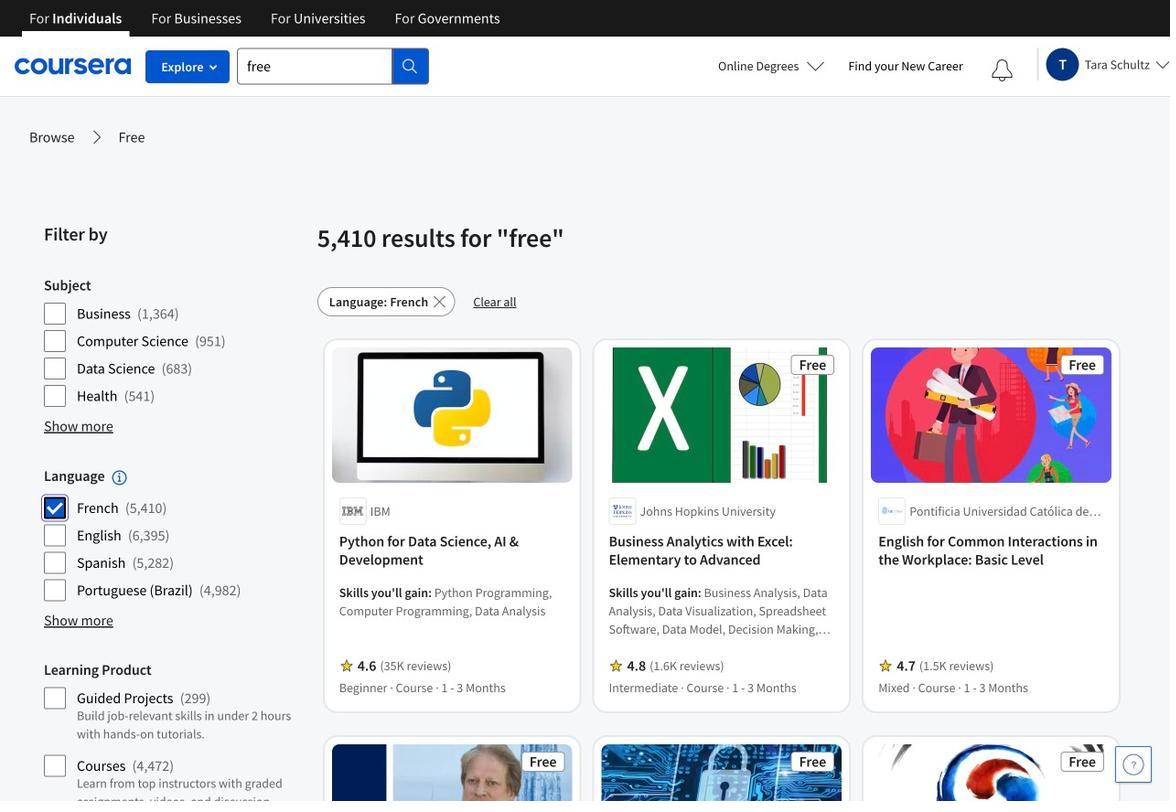 Task type: describe. For each thing, give the bounding box(es) containing it.
3 group from the top
[[44, 661, 306, 802]]

2 group from the top
[[44, 467, 306, 602]]

1 group from the top
[[44, 276, 306, 408]]

information about this filter group image
[[112, 471, 127, 485]]

coursera image
[[15, 51, 131, 81]]



Task type: vqa. For each thing, say whether or not it's contained in the screenshot.
employees.
no



Task type: locate. For each thing, give the bounding box(es) containing it.
banner navigation
[[15, 0, 515, 37]]

2 vertical spatial group
[[44, 661, 306, 802]]

help center image
[[1123, 754, 1145, 776]]

0 vertical spatial group
[[44, 276, 306, 408]]

1 vertical spatial group
[[44, 467, 306, 602]]

None search field
[[237, 48, 429, 85]]

What do you want to learn? text field
[[237, 48, 393, 85]]

group
[[44, 276, 306, 408], [44, 467, 306, 602], [44, 661, 306, 802]]



